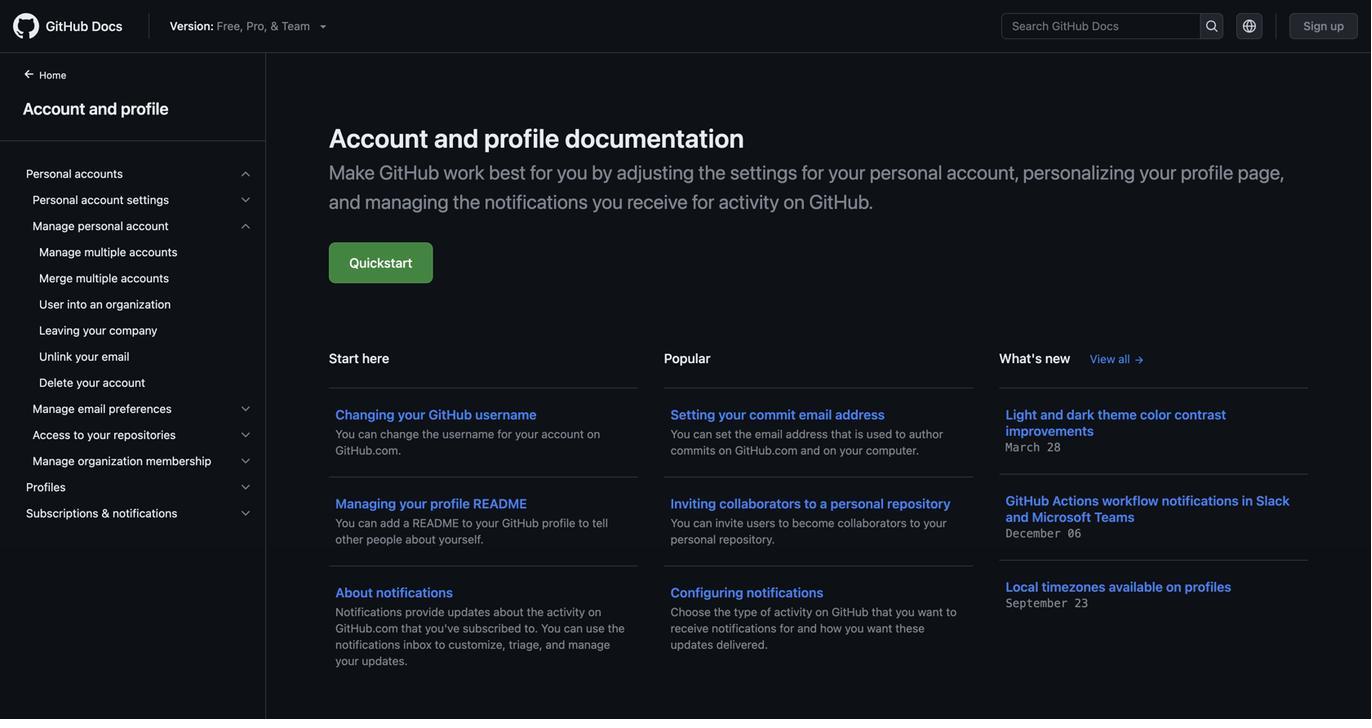 Task type: describe. For each thing, give the bounding box(es) containing it.
company
[[109, 324, 157, 337]]

account inside dropdown button
[[126, 219, 169, 233]]

personal accounts
[[26, 167, 123, 180]]

tell
[[593, 517, 608, 530]]

github.com inside "setting your commit email address you can set the email address that is used to author commits on github.com and on your computer."
[[735, 444, 798, 457]]

repositories
[[114, 428, 176, 442]]

github inside github actions workflow notifications in slack and microsoft teams december 06
[[1006, 493, 1050, 509]]

how
[[821, 622, 842, 635]]

account for account and profile documentation make github work best for you by adjusting the settings for your personal account, personalizing your profile page, and managing the notifications you receive for activity on github.
[[329, 122, 429, 154]]

to inside "setting your commit email address you can set the email address that is used to author commits on github.com and on your computer."
[[896, 428, 906, 441]]

receive inside the configuring notifications choose the type of activity on github that you want to receive notifications for and how you want these updates delivered.
[[671, 622, 709, 635]]

you up 'these' at the bottom right of page
[[896, 606, 915, 619]]

the inside changing your github username you can change the username for your account on github.com.
[[422, 428, 439, 441]]

customize,
[[449, 638, 506, 652]]

personal account settings
[[33, 193, 169, 207]]

the inside the configuring notifications choose the type of activity on github that you want to receive notifications for and how you want these updates delivered.
[[714, 606, 731, 619]]

the down the work
[[453, 190, 481, 213]]

profile for account and profile documentation make github work best for you by adjusting the settings for your personal account, personalizing your profile page, and managing the notifications you receive for activity on github.
[[484, 122, 560, 154]]

notifications inside the account and profile documentation make github work best for you by adjusting the settings for your personal account, personalizing your profile page, and managing the notifications you receive for activity on github.
[[485, 190, 588, 213]]

sign
[[1304, 19, 1328, 33]]

configuring notifications choose the type of activity on github that you want to receive notifications for and how you want these updates delivered.
[[671, 585, 957, 652]]

profile for account and profile
[[121, 99, 169, 118]]

github actions workflow notifications in slack and microsoft teams december 06
[[1006, 493, 1291, 541]]

changing your github username you can change the username for your account on github.com.
[[336, 407, 601, 457]]

you inside changing your github username you can change the username for your account on github.com.
[[336, 428, 355, 441]]

email down commit
[[755, 428, 783, 441]]

access to your repositories button
[[20, 422, 259, 448]]

multiple for manage
[[84, 245, 126, 259]]

accounts for manage multiple accounts
[[129, 245, 178, 259]]

quickstart link
[[329, 243, 433, 283]]

on inside the account and profile documentation make github work best for you by adjusting the settings for your personal account, personalizing your profile page, and managing the notifications you receive for activity on github.
[[784, 190, 805, 213]]

preferences
[[109, 402, 172, 416]]

of
[[761, 606, 772, 619]]

merge multiple accounts link
[[20, 265, 259, 292]]

sc 9kayk9 0 image for membership
[[239, 455, 252, 468]]

september
[[1006, 597, 1068, 610]]

dark
[[1067, 407, 1095, 423]]

delete your account link
[[20, 370, 259, 396]]

type
[[734, 606, 758, 619]]

on inside local timezones available on profiles september 23
[[1167, 579, 1182, 595]]

1 horizontal spatial address
[[836, 407, 885, 423]]

account inside changing your github username you can change the username for your account on github.com.
[[542, 428, 584, 441]]

manage personal account element for account
[[13, 239, 265, 396]]

about inside about notifications notifications provide updates about the activity on github.com that you've subscribed to. you can use the notifications inbox to customize, triage, and manage your updates.
[[494, 606, 524, 619]]

available
[[1110, 579, 1164, 595]]

email right commit
[[799, 407, 833, 423]]

account and profile documentation make github work best for you by adjusting the settings for your personal account, personalizing your profile page, and managing the notifications you receive for activity on github.
[[329, 122, 1285, 213]]

you inside managing your profile readme you can add a readme to your github profile to tell other people about yourself.
[[336, 517, 355, 530]]

manage
[[569, 638, 611, 652]]

used
[[867, 428, 893, 441]]

can inside about notifications notifications provide updates about the activity on github.com that you've subscribed to. you can use the notifications inbox to customize, triage, and manage your updates.
[[564, 622, 583, 635]]

that inside the configuring notifications choose the type of activity on github that you want to receive notifications for and how you want these updates delivered.
[[872, 606, 893, 619]]

what's new
[[1000, 351, 1071, 366]]

all
[[1119, 352, 1131, 366]]

managing
[[336, 496, 396, 512]]

triage,
[[509, 638, 543, 652]]

1 vertical spatial want
[[868, 622, 893, 635]]

start
[[329, 351, 359, 366]]

managing
[[365, 190, 449, 213]]

december 06 element
[[1006, 527, 1082, 541]]

you've
[[425, 622, 460, 635]]

manage personal account button
[[20, 213, 259, 239]]

notifications inside subscriptions & notifications dropdown button
[[113, 507, 178, 520]]

and inside the configuring notifications choose the type of activity on github that you want to receive notifications for and how you want these updates delivered.
[[798, 622, 818, 635]]

06
[[1068, 527, 1082, 541]]

user into an organization link
[[20, 292, 259, 318]]

and inside light and dark theme color contrast improvements march 28
[[1041, 407, 1064, 423]]

personal accounts element containing personal account settings
[[13, 187, 265, 474]]

merge
[[39, 272, 73, 285]]

improvements
[[1006, 423, 1095, 439]]

an
[[90, 298, 103, 311]]

view all link
[[1091, 351, 1145, 368]]

teams
[[1095, 510, 1135, 525]]

receive inside the account and profile documentation make github work best for you by adjusting the settings for your personal account, personalizing your profile page, and managing the notifications you receive for activity on github.
[[628, 190, 688, 213]]

these
[[896, 622, 925, 635]]

and inside about notifications notifications provide updates about the activity on github.com that you've subscribed to. you can use the notifications inbox to customize, triage, and manage your updates.
[[546, 638, 566, 652]]

0 vertical spatial collaborators
[[720, 496, 802, 512]]

choose
[[671, 606, 711, 619]]

new
[[1046, 351, 1071, 366]]

manage organization membership
[[33, 454, 212, 468]]

delete your account
[[39, 376, 145, 390]]

to.
[[525, 622, 538, 635]]

slack
[[1257, 493, 1291, 509]]

personal accounts button
[[20, 161, 259, 187]]

github.com.
[[336, 444, 402, 457]]

into
[[67, 298, 87, 311]]

profile left page, at the top
[[1182, 161, 1234, 184]]

view
[[1091, 352, 1116, 366]]

people
[[367, 533, 403, 546]]

notifications up provide
[[376, 585, 453, 601]]

0 vertical spatial want
[[918, 606, 944, 619]]

other
[[336, 533, 364, 546]]

manage for manage organization membership
[[33, 454, 75, 468]]

that inside "setting your commit email address you can set the email address that is used to author commits on github.com and on your computer."
[[831, 428, 852, 441]]

the right adjusting
[[699, 161, 726, 184]]

unlink
[[39, 350, 72, 363]]

delivered.
[[717, 638, 769, 652]]

notifications up of
[[747, 585, 824, 601]]

github inside changing your github username you can change the username for your account on github.com.
[[429, 407, 472, 423]]

email inside dropdown button
[[78, 402, 106, 416]]

pro,
[[247, 19, 268, 33]]

accounts inside dropdown button
[[75, 167, 123, 180]]

about notifications notifications provide updates about the activity on github.com that you've subscribed to. you can use the notifications inbox to customize, triage, and manage your updates.
[[336, 585, 625, 668]]

updates inside the configuring notifications choose the type of activity on github that you want to receive notifications for and how you want these updates delivered.
[[671, 638, 714, 652]]

user into an organization
[[39, 298, 171, 311]]

subscriptions & notifications
[[26, 507, 178, 520]]

to inside dropdown button
[[74, 428, 84, 442]]

for inside changing your github username you can change the username for your account on github.com.
[[498, 428, 512, 441]]

free,
[[217, 19, 243, 33]]

invite
[[716, 517, 744, 530]]

best
[[489, 161, 526, 184]]

can inside "setting your commit email address you can set the email address that is used to author commits on github.com and on your computer."
[[694, 428, 713, 441]]

profiles button
[[20, 474, 259, 501]]

multiple for merge
[[76, 272, 118, 285]]

manage organization membership button
[[20, 448, 259, 474]]

set
[[716, 428, 732, 441]]

personal inside the account and profile documentation make github work best for you by adjusting the settings for your personal account, personalizing your profile page, and managing the notifications you receive for activity on github.
[[870, 161, 943, 184]]

and down make
[[329, 190, 361, 213]]

leaving
[[39, 324, 80, 337]]

light and dark theme color contrast improvements march 28
[[1006, 407, 1227, 454]]

account and profile link
[[20, 96, 246, 121]]

about inside managing your profile readme you can add a readme to your github profile to tell other people about yourself.
[[406, 533, 436, 546]]

commit
[[750, 407, 796, 423]]

settings inside "dropdown button"
[[127, 193, 169, 207]]

personal accounts element containing personal accounts
[[13, 161, 265, 474]]

the right the use
[[608, 622, 625, 635]]

quickstart
[[350, 255, 413, 271]]

profile for managing your profile readme you can add a readme to your github profile to tell other people about yourself.
[[430, 496, 470, 512]]

github.com inside about notifications notifications provide updates about the activity on github.com that you've subscribed to. you can use the notifications inbox to customize, triage, and manage your updates.
[[336, 622, 398, 635]]

manage for manage email preferences
[[33, 402, 75, 416]]

activity inside the account and profile documentation make github work best for you by adjusting the settings for your personal account, personalizing your profile page, and managing the notifications you receive for activity on github.
[[719, 190, 780, 213]]

and inside "setting your commit email address you can set the email address that is used to author commits on github.com and on your computer."
[[801, 444, 821, 457]]

up
[[1331, 19, 1345, 33]]

the inside "setting your commit email address you can set the email address that is used to author commits on github.com and on your computer."
[[735, 428, 752, 441]]

github inside managing your profile readme you can add a readme to your github profile to tell other people about yourself.
[[502, 517, 539, 530]]

inbox
[[404, 638, 432, 652]]

membership
[[146, 454, 212, 468]]

github.
[[810, 190, 874, 213]]

leaving your company
[[39, 324, 157, 337]]

setting your commit email address you can set the email address that is used to author commits on github.com and on your computer.
[[671, 407, 944, 457]]

sc 9kayk9 0 image for preferences
[[239, 403, 252, 416]]

1 vertical spatial collaborators
[[838, 517, 907, 530]]

0 vertical spatial readme
[[473, 496, 527, 512]]

version:
[[170, 19, 214, 33]]

personal account settings button
[[20, 187, 259, 213]]

you left by
[[557, 161, 588, 184]]



Task type: locate. For each thing, give the bounding box(es) containing it.
organization down access to your repositories
[[78, 454, 143, 468]]

workflow
[[1103, 493, 1159, 509]]

1 horizontal spatial settings
[[731, 161, 798, 184]]

you right 'how'
[[845, 622, 865, 635]]

accounts for merge multiple accounts
[[121, 272, 169, 285]]

0 horizontal spatial &
[[102, 507, 110, 520]]

add
[[380, 517, 400, 530]]

0 horizontal spatial github.com
[[336, 622, 398, 635]]

personal down personal account settings
[[78, 219, 123, 233]]

you up commits
[[671, 428, 691, 441]]

0 vertical spatial account
[[23, 99, 85, 118]]

for inside the configuring notifications choose the type of activity on github that you want to receive notifications for and how you want these updates delivered.
[[780, 622, 795, 635]]

1 horizontal spatial about
[[494, 606, 524, 619]]

1 sc 9kayk9 0 image from the top
[[239, 194, 252, 207]]

managing your profile readme you can add a readme to your github profile to tell other people about yourself.
[[336, 496, 608, 546]]

multiple up an
[[76, 272, 118, 285]]

1 vertical spatial accounts
[[129, 245, 178, 259]]

manage
[[33, 219, 75, 233], [39, 245, 81, 259], [33, 402, 75, 416], [33, 454, 75, 468]]

and down home link
[[89, 99, 117, 118]]

updates.
[[362, 655, 408, 668]]

to inside about notifications notifications provide updates about the activity on github.com that you've subscribed to. you can use the notifications inbox to customize, triage, and manage your updates.
[[435, 638, 446, 652]]

updates up subscribed
[[448, 606, 491, 619]]

search image
[[1206, 20, 1219, 33]]

0 horizontal spatial address
[[786, 428, 828, 441]]

repository.
[[719, 533, 775, 546]]

and up "december"
[[1006, 510, 1029, 525]]

you down the changing
[[336, 428, 355, 441]]

manage for manage multiple accounts
[[39, 245, 81, 259]]

manage multiple accounts
[[39, 245, 178, 259]]

0 vertical spatial accounts
[[75, 167, 123, 180]]

manage personal account element containing manage personal account
[[13, 213, 265, 396]]

1 vertical spatial username
[[443, 428, 495, 441]]

personal down personal accounts on the left of the page
[[33, 193, 78, 207]]

github inside the account and profile documentation make github work best for you by adjusting the settings for your personal account, personalizing your profile page, and managing the notifications you receive for activity on github.
[[379, 161, 440, 184]]

accounts
[[75, 167, 123, 180], [129, 245, 178, 259], [121, 272, 169, 285]]

can inside managing your profile readme you can add a readme to your github profile to tell other people about yourself.
[[358, 517, 377, 530]]

computer.
[[867, 444, 920, 457]]

profile up yourself.
[[430, 496, 470, 512]]

4 sc 9kayk9 0 image from the top
[[239, 429, 252, 442]]

sc 9kayk9 0 image inside subscriptions & notifications dropdown button
[[239, 507, 252, 520]]

view all
[[1091, 352, 1131, 366]]

the right change
[[422, 428, 439, 441]]

account
[[23, 99, 85, 118], [329, 122, 429, 154]]

1 horizontal spatial account
[[329, 122, 429, 154]]

& right pro,
[[271, 19, 279, 33]]

can down inviting
[[694, 517, 713, 530]]

personal for personal accounts
[[26, 167, 72, 180]]

account inside "dropdown button"
[[81, 193, 124, 207]]

organization down merge multiple accounts link
[[106, 298, 171, 311]]

updates down choose
[[671, 638, 714, 652]]

sc 9kayk9 0 image inside access to your repositories dropdown button
[[239, 429, 252, 442]]

receive down adjusting
[[628, 190, 688, 213]]

local timezones available on profiles september 23
[[1006, 579, 1232, 610]]

can up commits
[[694, 428, 713, 441]]

and inside github actions workflow notifications in slack and microsoft teams december 06
[[1006, 510, 1029, 525]]

1 vertical spatial updates
[[671, 638, 714, 652]]

sc 9kayk9 0 image for account
[[239, 220, 252, 233]]

0 horizontal spatial settings
[[127, 193, 169, 207]]

0 vertical spatial settings
[[731, 161, 798, 184]]

collaborators down repository on the right of the page
[[838, 517, 907, 530]]

0 vertical spatial a
[[821, 496, 828, 512]]

a inside "inviting collaborators to a personal repository you can invite users to become collaborators to your personal repository."
[[821, 496, 828, 512]]

personal inside dropdown button
[[26, 167, 72, 180]]

0 vertical spatial receive
[[628, 190, 688, 213]]

& down profiles dropdown button
[[102, 507, 110, 520]]

sc 9kayk9 0 image
[[239, 194, 252, 207], [239, 220, 252, 233], [239, 403, 252, 416], [239, 429, 252, 442], [239, 455, 252, 468], [239, 481, 252, 494], [239, 507, 252, 520]]

manage personal account element for settings
[[13, 213, 265, 396]]

sc 9kayk9 0 image for settings
[[239, 194, 252, 207]]

you inside about notifications notifications provide updates about the activity on github.com that you've subscribed to. you can use the notifications inbox to customize, triage, and manage your updates.
[[541, 622, 561, 635]]

your inside "inviting collaborators to a personal repository you can invite users to become collaborators to your personal repository."
[[924, 517, 947, 530]]

manage inside "link"
[[39, 245, 81, 259]]

accounts down manage personal account dropdown button
[[129, 245, 178, 259]]

1 vertical spatial account
[[329, 122, 429, 154]]

multiple
[[84, 245, 126, 259], [76, 272, 118, 285]]

about
[[406, 533, 436, 546], [494, 606, 524, 619]]

notifications inside github actions workflow notifications in slack and microsoft teams december 06
[[1163, 493, 1239, 509]]

december
[[1006, 527, 1061, 541]]

color
[[1141, 407, 1172, 423]]

select language: current language is english image
[[1244, 20, 1257, 33]]

on inside changing your github username you can change the username for your account on github.com.
[[587, 428, 601, 441]]

in
[[1243, 493, 1254, 509]]

march 28 element
[[1006, 441, 1061, 454]]

1 horizontal spatial want
[[918, 606, 944, 619]]

activity inside the configuring notifications choose the type of activity on github that you want to receive notifications for and how you want these updates delivered.
[[775, 606, 813, 619]]

you inside "inviting collaborators to a personal repository you can invite users to become collaborators to your personal repository."
[[671, 517, 691, 530]]

local
[[1006, 579, 1039, 595]]

user
[[39, 298, 64, 311]]

updates inside about notifications notifications provide updates about the activity on github.com that you've subscribed to. you can use the notifications inbox to customize, triage, and manage your updates.
[[448, 606, 491, 619]]

you up 'other'
[[336, 517, 355, 530]]

notifications
[[485, 190, 588, 213], [1163, 493, 1239, 509], [113, 507, 178, 520], [376, 585, 453, 601], [747, 585, 824, 601], [712, 622, 777, 635], [336, 638, 401, 652]]

and right triage,
[[546, 638, 566, 652]]

1 vertical spatial personal
[[33, 193, 78, 207]]

profiles
[[1186, 579, 1232, 595]]

1 horizontal spatial &
[[271, 19, 279, 33]]

github.com down commit
[[735, 444, 798, 457]]

sc 9kayk9 0 image inside manage email preferences dropdown button
[[239, 403, 252, 416]]

github docs link
[[13, 13, 136, 39]]

sc 9kayk9 0 image inside manage organization membership dropdown button
[[239, 455, 252, 468]]

can inside changing your github username you can change the username for your account on github.com.
[[358, 428, 377, 441]]

by
[[592, 161, 613, 184]]

2 vertical spatial accounts
[[121, 272, 169, 285]]

subscriptions
[[26, 507, 98, 520]]

want
[[918, 606, 944, 619], [868, 622, 893, 635]]

merge multiple accounts
[[39, 272, 169, 285]]

0 vertical spatial &
[[271, 19, 279, 33]]

your inside dropdown button
[[87, 428, 111, 442]]

email down delete your account
[[78, 402, 106, 416]]

multiple inside "link"
[[84, 245, 126, 259]]

triangle down image
[[317, 20, 330, 33]]

manage for manage personal account
[[33, 219, 75, 233]]

1 vertical spatial address
[[786, 428, 828, 441]]

account and profile
[[23, 99, 169, 118]]

github inside the configuring notifications choose the type of activity on github that you want to receive notifications for and how you want these updates delivered.
[[832, 606, 869, 619]]

configuring
[[671, 585, 744, 601]]

1 horizontal spatial updates
[[671, 638, 714, 652]]

1 personal accounts element from the top
[[13, 161, 265, 474]]

notifications down best
[[485, 190, 588, 213]]

for
[[531, 161, 553, 184], [802, 161, 825, 184], [692, 190, 715, 213], [498, 428, 512, 441], [780, 622, 795, 635]]

notifications down profiles dropdown button
[[113, 507, 178, 520]]

profile up best
[[484, 122, 560, 154]]

sc 9kayk9 0 image inside personal account settings "dropdown button"
[[239, 194, 252, 207]]

1 vertical spatial that
[[872, 606, 893, 619]]

0 horizontal spatial updates
[[448, 606, 491, 619]]

users
[[747, 517, 776, 530]]

0 horizontal spatial account
[[23, 99, 85, 118]]

change
[[380, 428, 419, 441]]

1 horizontal spatial github.com
[[735, 444, 798, 457]]

account,
[[947, 161, 1019, 184]]

notifications up updates.
[[336, 638, 401, 652]]

subscriptions & notifications button
[[20, 501, 259, 527]]

github.com down notifications
[[336, 622, 398, 635]]

0 vertical spatial that
[[831, 428, 852, 441]]

accounts up personal account settings
[[75, 167, 123, 180]]

and left 'how'
[[798, 622, 818, 635]]

adjusting
[[617, 161, 695, 184]]

actions
[[1053, 493, 1100, 509]]

account inside the account and profile documentation make github work best for you by adjusting the settings for your personal account, personalizing your profile page, and managing the notifications you receive for activity on github.
[[329, 122, 429, 154]]

sc 9kayk9 0 image inside manage personal account dropdown button
[[239, 220, 252, 233]]

0 vertical spatial about
[[406, 533, 436, 546]]

1 vertical spatial receive
[[671, 622, 709, 635]]

september 23 element
[[1006, 597, 1089, 610]]

profile
[[121, 99, 169, 118], [484, 122, 560, 154], [1182, 161, 1234, 184], [430, 496, 470, 512], [542, 517, 576, 530]]

personal down inviting
[[671, 533, 716, 546]]

& inside dropdown button
[[102, 507, 110, 520]]

1 vertical spatial github.com
[[336, 622, 398, 635]]

2 sc 9kayk9 0 image from the top
[[239, 220, 252, 233]]

you
[[557, 161, 588, 184], [593, 190, 623, 213], [896, 606, 915, 619], [845, 622, 865, 635]]

1 vertical spatial organization
[[78, 454, 143, 468]]

sc 9kayk9 0 image
[[239, 167, 252, 180]]

0 horizontal spatial that
[[401, 622, 422, 635]]

2 horizontal spatial that
[[872, 606, 893, 619]]

can inside "inviting collaborators to a personal repository you can invite users to become collaborators to your personal repository."
[[694, 517, 713, 530]]

0 vertical spatial organization
[[106, 298, 171, 311]]

notifications left the in
[[1163, 493, 1239, 509]]

manage multiple accounts link
[[20, 239, 259, 265]]

0 vertical spatial username
[[476, 407, 537, 423]]

23
[[1075, 597, 1089, 610]]

5 sc 9kayk9 0 image from the top
[[239, 455, 252, 468]]

account and profile element
[[0, 66, 266, 718]]

0 horizontal spatial about
[[406, 533, 436, 546]]

team
[[282, 19, 310, 33]]

7 sc 9kayk9 0 image from the top
[[239, 507, 252, 520]]

Search GitHub Docs search field
[[1003, 14, 1201, 38]]

1 vertical spatial a
[[404, 517, 410, 530]]

0 vertical spatial multiple
[[84, 245, 126, 259]]

settings inside the account and profile documentation make github work best for you by adjusting the settings for your personal account, personalizing your profile page, and managing the notifications you receive for activity on github.
[[731, 161, 798, 184]]

personal for personal account settings
[[33, 193, 78, 207]]

personal inside "dropdown button"
[[33, 193, 78, 207]]

yourself.
[[439, 533, 484, 546]]

1 vertical spatial settings
[[127, 193, 169, 207]]

account down home link
[[23, 99, 85, 118]]

personal inside dropdown button
[[78, 219, 123, 233]]

version: free, pro, & team
[[170, 19, 310, 33]]

collaborators
[[720, 496, 802, 512], [838, 517, 907, 530]]

address down commit
[[786, 428, 828, 441]]

1 horizontal spatial collaborators
[[838, 517, 907, 530]]

profile up personal accounts dropdown button
[[121, 99, 169, 118]]

become
[[793, 517, 835, 530]]

on inside about notifications notifications provide updates about the activity on github.com that you've subscribed to. you can use the notifications inbox to customize, triage, and manage your updates.
[[589, 606, 602, 619]]

here
[[362, 351, 390, 366]]

activity inside about notifications notifications provide updates about the activity on github.com that you've subscribed to. you can use the notifications inbox to customize, triage, and manage your updates.
[[547, 606, 585, 619]]

personal up github.
[[870, 161, 943, 184]]

you right to.
[[541, 622, 561, 635]]

and up improvements
[[1041, 407, 1064, 423]]

manage personal account element
[[13, 213, 265, 396], [13, 239, 265, 396]]

home
[[39, 69, 66, 81]]

work
[[444, 161, 485, 184]]

1 vertical spatial &
[[102, 507, 110, 520]]

a up become
[[821, 496, 828, 512]]

2 manage personal account element from the top
[[13, 239, 265, 396]]

want left 'these' at the bottom right of page
[[868, 622, 893, 635]]

2 personal accounts element from the top
[[13, 187, 265, 474]]

the right set on the bottom right of page
[[735, 428, 752, 441]]

sc 9kayk9 0 image for your
[[239, 429, 252, 442]]

to inside the configuring notifications choose the type of activity on github that you want to receive notifications for and how you want these updates delivered.
[[947, 606, 957, 619]]

address up 'is'
[[836, 407, 885, 423]]

1 vertical spatial multiple
[[76, 272, 118, 285]]

1 manage personal account element from the top
[[13, 213, 265, 396]]

use
[[586, 622, 605, 635]]

receive down choose
[[671, 622, 709, 635]]

your inside 'link'
[[75, 350, 99, 363]]

want up 'these' at the bottom right of page
[[918, 606, 944, 619]]

readme
[[473, 496, 527, 512], [413, 517, 459, 530]]

docs
[[92, 18, 123, 34]]

start here
[[329, 351, 390, 366]]

you inside "setting your commit email address you can set the email address that is used to author commits on github.com and on your computer."
[[671, 428, 691, 441]]

email down 'leaving your company' on the top of the page
[[102, 350, 130, 363]]

collaborators up users
[[720, 496, 802, 512]]

receive
[[628, 190, 688, 213], [671, 622, 709, 635]]

can left the use
[[564, 622, 583, 635]]

leaving your company link
[[20, 318, 259, 344]]

sc 9kayk9 0 image inside profiles dropdown button
[[239, 481, 252, 494]]

about up subscribed
[[494, 606, 524, 619]]

your inside about notifications notifications provide updates about the activity on github.com that you've subscribed to. you can use the notifications inbox to customize, triage, and manage your updates.
[[336, 655, 359, 668]]

profiles
[[26, 481, 66, 494]]

personal up personal account settings
[[26, 167, 72, 180]]

home link
[[16, 68, 93, 84]]

email inside 'link'
[[102, 350, 130, 363]]

0 horizontal spatial want
[[868, 622, 893, 635]]

can up "github.com."
[[358, 428, 377, 441]]

you down inviting
[[671, 517, 691, 530]]

and up the work
[[434, 122, 479, 154]]

is
[[855, 428, 864, 441]]

multiple up merge multiple accounts
[[84, 245, 126, 259]]

can down managing
[[358, 517, 377, 530]]

accounts inside "link"
[[129, 245, 178, 259]]

1 horizontal spatial that
[[831, 428, 852, 441]]

accounts down manage multiple accounts "link"
[[121, 272, 169, 285]]

you
[[336, 428, 355, 441], [671, 428, 691, 441], [336, 517, 355, 530], [671, 517, 691, 530], [541, 622, 561, 635]]

can
[[358, 428, 377, 441], [694, 428, 713, 441], [358, 517, 377, 530], [694, 517, 713, 530], [564, 622, 583, 635]]

0 horizontal spatial collaborators
[[720, 496, 802, 512]]

notifications down type
[[712, 622, 777, 635]]

the left type
[[714, 606, 731, 619]]

1 vertical spatial readme
[[413, 517, 459, 530]]

a inside managing your profile readme you can add a readme to your github profile to tell other people about yourself.
[[404, 517, 410, 530]]

github docs
[[46, 18, 123, 34]]

on inside the configuring notifications choose the type of activity on github that you want to receive notifications for and how you want these updates delivered.
[[816, 606, 829, 619]]

sign up link
[[1291, 13, 1359, 39]]

and up "inviting collaborators to a personal repository you can invite users to become collaborators to your personal repository."
[[801, 444, 821, 457]]

that inside about notifications notifications provide updates about the activity on github.com that you've subscribed to. you can use the notifications inbox to customize, triage, and manage your updates.
[[401, 622, 422, 635]]

email
[[102, 350, 130, 363], [78, 402, 106, 416], [799, 407, 833, 423], [755, 428, 783, 441]]

unlink your email link
[[20, 344, 259, 370]]

6 sc 9kayk9 0 image from the top
[[239, 481, 252, 494]]

profile left the tell
[[542, 517, 576, 530]]

account for account and profile
[[23, 99, 85, 118]]

0 vertical spatial address
[[836, 407, 885, 423]]

personal
[[26, 167, 72, 180], [33, 193, 78, 207]]

0 horizontal spatial a
[[404, 517, 410, 530]]

manage personal account
[[33, 219, 169, 233]]

account up make
[[329, 122, 429, 154]]

personal up become
[[831, 496, 885, 512]]

the up to.
[[527, 606, 544, 619]]

sc 9kayk9 0 image for notifications
[[239, 507, 252, 520]]

2 vertical spatial that
[[401, 622, 422, 635]]

personal accounts element
[[13, 161, 265, 474], [13, 187, 265, 474]]

you down by
[[593, 190, 623, 213]]

unlink your email
[[39, 350, 130, 363]]

3 sc 9kayk9 0 image from the top
[[239, 403, 252, 416]]

manage personal account element containing manage multiple accounts
[[13, 239, 265, 396]]

1 horizontal spatial readme
[[473, 496, 527, 512]]

0 horizontal spatial readme
[[413, 517, 459, 530]]

subscribed
[[463, 622, 522, 635]]

a right add
[[404, 517, 410, 530]]

about right people
[[406, 533, 436, 546]]

&
[[271, 19, 279, 33], [102, 507, 110, 520]]

delete
[[39, 376, 73, 390]]

organization inside dropdown button
[[78, 454, 143, 468]]

popular
[[664, 351, 711, 366]]

sign up
[[1304, 19, 1345, 33]]

0 vertical spatial github.com
[[735, 444, 798, 457]]

organization
[[106, 298, 171, 311], [78, 454, 143, 468]]

0 vertical spatial personal
[[26, 167, 72, 180]]

0 vertical spatial updates
[[448, 606, 491, 619]]

None search field
[[1002, 13, 1224, 39]]

1 vertical spatial about
[[494, 606, 524, 619]]

1 horizontal spatial a
[[821, 496, 828, 512]]

manage email preferences
[[33, 402, 172, 416]]



Task type: vqa. For each thing, say whether or not it's contained in the screenshot.
pushes to the right
no



